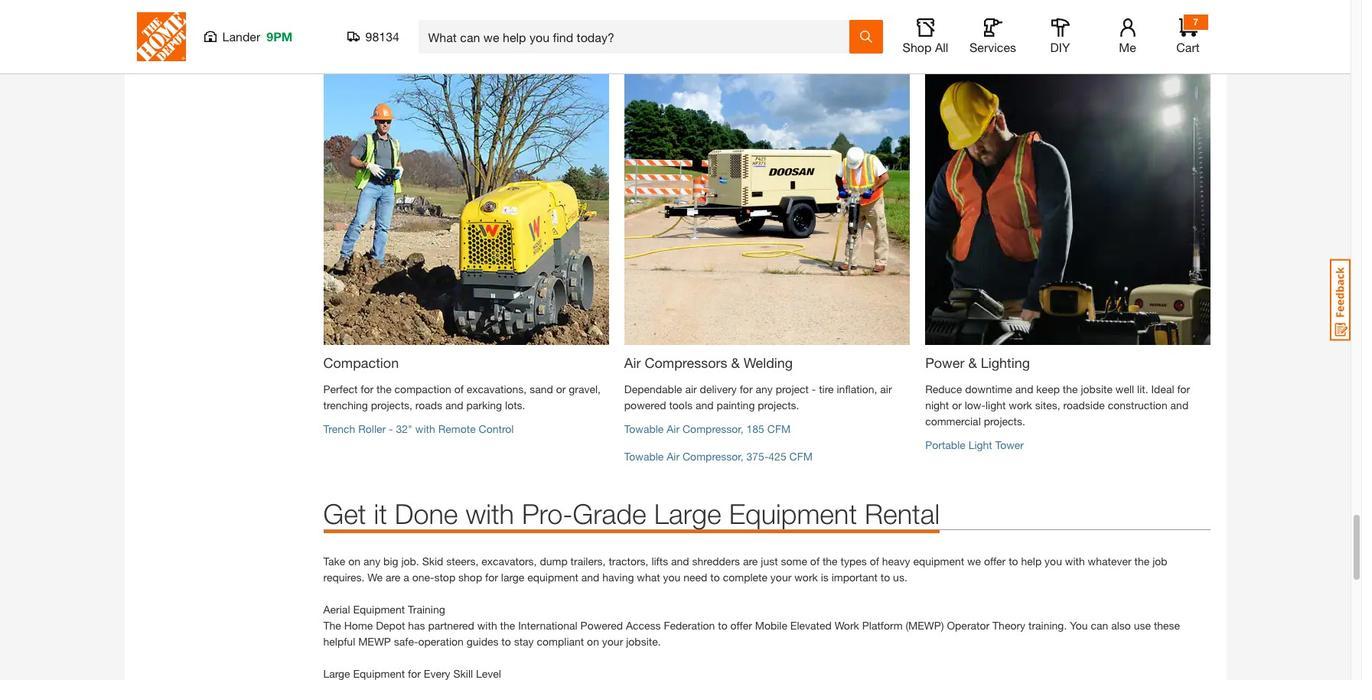 Task type: locate. For each thing, give the bounding box(es) containing it.
185
[[747, 423, 764, 436]]

cfm right 185
[[767, 423, 791, 436]]

1 vertical spatial equipment
[[527, 571, 578, 584]]

portable light tower link
[[925, 439, 1024, 452]]

1 vertical spatial you
[[663, 571, 681, 584]]

98134 button
[[347, 29, 400, 44]]

-
[[812, 383, 816, 396], [389, 423, 393, 436]]

rental
[[865, 498, 940, 531]]

compressors
[[645, 355, 727, 371]]

and down delivery on the bottom right of the page
[[696, 399, 714, 412]]

0 horizontal spatial work
[[795, 571, 818, 584]]

offer inside aerial equipment training the home depot has partnered with the international powered access federation to offer mobile elevated work platform (mewp) operator theory training. you can also use these helpful mewp safe-operation guides to stay compliant on your jobsite.
[[731, 619, 752, 632]]

cfm right 425 on the right bottom of the page
[[789, 450, 813, 463]]

keep
[[1037, 383, 1060, 396]]

air up tools
[[685, 383, 697, 396]]

and up remote
[[445, 399, 463, 412]]

shop
[[903, 40, 932, 54]]

(mewp)
[[906, 619, 944, 632]]

0 vertical spatial equipment
[[913, 555, 964, 568]]

1 horizontal spatial your
[[771, 571, 792, 584]]

powered
[[581, 619, 623, 632]]

for right ideal at the bottom right of the page
[[1177, 383, 1190, 396]]

of right types
[[870, 555, 879, 568]]

1 vertical spatial equipment
[[353, 603, 405, 616]]

0 horizontal spatial any
[[363, 555, 381, 568]]

me
[[1119, 40, 1136, 54]]

0 horizontal spatial equipment
[[353, 603, 405, 616]]

delivery
[[700, 383, 737, 396]]

offer right the we
[[984, 555, 1006, 568]]

compressor,
[[683, 423, 744, 436], [683, 450, 744, 463]]

perfect for the compaction of excavations, sand or gravel, trenching projects, roads and parking lots.
[[323, 383, 601, 412]]

projects.
[[758, 399, 799, 412], [984, 415, 1025, 428]]

projects. down light
[[984, 415, 1025, 428]]

any up "we"
[[363, 555, 381, 568]]

your
[[771, 571, 792, 584], [602, 635, 623, 649]]

for
[[361, 383, 374, 396], [740, 383, 753, 396], [1177, 383, 1190, 396], [485, 571, 498, 584]]

lander 9pm
[[222, 29, 293, 44]]

425
[[769, 450, 787, 463]]

dump
[[540, 555, 568, 568]]

remote
[[438, 423, 476, 436]]

7
[[1193, 16, 1198, 28]]

1 vertical spatial offer
[[731, 619, 752, 632]]

steers,
[[446, 555, 479, 568]]

0 horizontal spatial projects.
[[758, 399, 799, 412]]

1 vertical spatial on
[[587, 635, 599, 649]]

1 compressor, from the top
[[683, 423, 744, 436]]

towable air compressor, 185 cfm
[[624, 423, 791, 436]]

0 vertical spatial towable
[[624, 423, 664, 436]]

help
[[1021, 555, 1042, 568]]

air for towable air compressor, 185 cfm
[[667, 423, 680, 436]]

compressor, for 375-
[[683, 450, 744, 463]]

1 vertical spatial compressor,
[[683, 450, 744, 463]]

2 horizontal spatial of
[[870, 555, 879, 568]]

shredders
[[692, 555, 740, 568]]

1 horizontal spatial or
[[952, 399, 962, 412]]

0 vertical spatial -
[[812, 383, 816, 396]]

the up 'projects,'
[[377, 383, 392, 396]]

air
[[484, 4, 515, 37], [624, 355, 641, 371], [667, 423, 680, 436], [667, 450, 680, 463]]

compressor, down towable air compressor, 185 cfm link
[[683, 450, 744, 463]]

1 horizontal spatial offer
[[984, 555, 1006, 568]]

or right sand
[[556, 383, 566, 396]]

important
[[832, 571, 878, 584]]

compaction, air compressor & light towers by type
[[323, 4, 951, 37]]

offer left mobile
[[731, 619, 752, 632]]

for up "painting"
[[740, 383, 753, 396]]

1 vertical spatial are
[[386, 571, 401, 584]]

are up complete
[[743, 555, 758, 568]]

powered
[[624, 399, 666, 412]]

0 horizontal spatial or
[[556, 383, 566, 396]]

- left tire
[[812, 383, 816, 396]]

equipment left the we
[[913, 555, 964, 568]]

and
[[1015, 383, 1034, 396], [445, 399, 463, 412], [696, 399, 714, 412], [1171, 399, 1189, 412], [671, 555, 689, 568], [581, 571, 600, 584]]

you down lifts
[[663, 571, 681, 584]]

project
[[776, 383, 809, 396]]

1 vertical spatial towable
[[624, 450, 664, 463]]

or up commercial
[[952, 399, 962, 412]]

equipment down "dump"
[[527, 571, 578, 584]]

diy button
[[1036, 18, 1085, 55]]

1 horizontal spatial on
[[587, 635, 599, 649]]

of
[[454, 383, 464, 396], [810, 555, 820, 568], [870, 555, 879, 568]]

work
[[1009, 399, 1032, 412], [795, 571, 818, 584]]

grade
[[573, 498, 646, 531]]

for left the large
[[485, 571, 498, 584]]

0 vertical spatial any
[[756, 383, 773, 396]]

operation
[[418, 635, 464, 649]]

0 horizontal spatial on
[[348, 555, 360, 568]]

we
[[967, 555, 981, 568]]

0 horizontal spatial offer
[[731, 619, 752, 632]]

of right 'some'
[[810, 555, 820, 568]]

1 vertical spatial projects.
[[984, 415, 1025, 428]]

0 horizontal spatial equipment
[[527, 571, 578, 584]]

0 horizontal spatial of
[[454, 383, 464, 396]]

air
[[685, 383, 697, 396], [880, 383, 892, 396]]

on down powered
[[587, 635, 599, 649]]

painting
[[717, 399, 755, 412]]

work left is
[[795, 571, 818, 584]]

us.
[[893, 571, 908, 584]]

0 vertical spatial your
[[771, 571, 792, 584]]

on inside the take on any big job. skid steers, excavators, dump trailers, tractors, lifts and shredders are just some of the types of heavy equipment we offer to help you with whatever the job requires. we are a one-stop shop for large equipment and having what you need to complete your work is important to us.
[[348, 555, 360, 568]]

dependable air delivery for any project - tire inflation, air powered tools and painting projects.
[[624, 383, 892, 412]]

2 towable from the top
[[624, 450, 664, 463]]

equipment up depot
[[353, 603, 405, 616]]

need
[[684, 571, 707, 584]]

feedback link image
[[1330, 259, 1351, 341]]

0 vertical spatial or
[[556, 383, 566, 396]]

0 vertical spatial are
[[743, 555, 758, 568]]

light
[[986, 399, 1006, 412]]

1 horizontal spatial of
[[810, 555, 820, 568]]

1 horizontal spatial light
[[969, 439, 992, 452]]

1 horizontal spatial you
[[1045, 555, 1062, 568]]

1 horizontal spatial work
[[1009, 399, 1032, 412]]

on up requires. on the bottom left of the page
[[348, 555, 360, 568]]

mewp
[[358, 635, 391, 649]]

perfect
[[323, 383, 358, 396]]

any inside dependable air delivery for any project - tire inflation, air powered tools and painting projects.
[[756, 383, 773, 396]]

1 horizontal spatial air
[[880, 383, 892, 396]]

1 horizontal spatial are
[[743, 555, 758, 568]]

compressor, up towable air compressor, 375-425 cfm
[[683, 423, 744, 436]]

mobile
[[755, 619, 788, 632]]

to left us.
[[881, 571, 890, 584]]

are left a on the bottom
[[386, 571, 401, 584]]

0 vertical spatial offer
[[984, 555, 1006, 568]]

0 vertical spatial on
[[348, 555, 360, 568]]

towable air compressor, 185 cfm link
[[624, 423, 791, 436]]

your down just
[[771, 571, 792, 584]]

power
[[925, 355, 965, 371]]

0 horizontal spatial are
[[386, 571, 401, 584]]

your inside aerial equipment training the home depot has partnered with the international powered access federation to offer mobile elevated work platform (mewp) operator theory training. you can also use these helpful mewp safe-operation guides to stay compliant on your jobsite.
[[602, 635, 623, 649]]

equipment up 'some'
[[729, 498, 857, 531]]

the up 'roadside'
[[1063, 383, 1078, 396]]

to
[[1009, 555, 1018, 568], [710, 571, 720, 584], [881, 571, 890, 584], [718, 619, 728, 632], [502, 635, 511, 649]]

- inside dependable air delivery for any project - tire inflation, air powered tools and painting projects.
[[812, 383, 816, 396]]

work right light
[[1009, 399, 1032, 412]]

compressor
[[523, 4, 669, 37]]

1 vertical spatial your
[[602, 635, 623, 649]]

- left 32"
[[389, 423, 393, 436]]

equipment
[[729, 498, 857, 531], [353, 603, 405, 616]]

of right compaction
[[454, 383, 464, 396]]

power & lighting image
[[925, 60, 1211, 345]]

air right inflation,
[[880, 383, 892, 396]]

1 towable from the top
[[624, 423, 664, 436]]

lifts
[[652, 555, 668, 568]]

the inside reduce downtime and keep the jobsite well lit. ideal for night or low-light work sites, roadside construction and commercial projects.
[[1063, 383, 1078, 396]]

we
[[368, 571, 383, 584]]

the home depot logo image
[[137, 12, 186, 61]]

for inside reduce downtime and keep the jobsite well lit. ideal for night or low-light work sites, roadside construction and commercial projects.
[[1177, 383, 1190, 396]]

1 horizontal spatial equipment
[[729, 498, 857, 531]]

with right 32"
[[415, 423, 435, 436]]

1 horizontal spatial any
[[756, 383, 773, 396]]

your inside the take on any big job. skid steers, excavators, dump trailers, tractors, lifts and shredders are just some of the types of heavy equipment we offer to help you with whatever the job requires. we are a one-stop shop for large equipment and having what you need to complete your work is important to us.
[[771, 571, 792, 584]]

skid
[[422, 555, 443, 568]]

can
[[1091, 619, 1108, 632]]

your down powered
[[602, 635, 623, 649]]

on inside aerial equipment training the home depot has partnered with the international powered access federation to offer mobile elevated work platform (mewp) operator theory training. you can also use these helpful mewp safe-operation guides to stay compliant on your jobsite.
[[587, 635, 599, 649]]

to down shredders at the right bottom of page
[[710, 571, 720, 584]]

lighting
[[981, 355, 1030, 371]]

and inside perfect for the compaction of excavations, sand or gravel, trenching projects, roads and parking lots.
[[445, 399, 463, 412]]

2 compressor, from the top
[[683, 450, 744, 463]]

by
[[859, 4, 888, 37]]

1 vertical spatial any
[[363, 555, 381, 568]]

0 vertical spatial compressor,
[[683, 423, 744, 436]]

control
[[479, 423, 514, 436]]

me button
[[1103, 18, 1152, 55]]

to left help
[[1009, 555, 1018, 568]]

tractors,
[[609, 555, 649, 568]]

0 horizontal spatial light
[[702, 4, 760, 37]]

offer inside the take on any big job. skid steers, excavators, dump trailers, tractors, lifts and shredders are just some of the types of heavy equipment we offer to help you with whatever the job requires. we are a one-stop shop for large equipment and having what you need to complete your work is important to us.
[[984, 555, 1006, 568]]

night
[[925, 399, 949, 412]]

trenching
[[323, 399, 368, 412]]

get
[[323, 498, 366, 531]]

to right federation on the bottom of the page
[[718, 619, 728, 632]]

the up is
[[823, 555, 838, 568]]

tire
[[819, 383, 834, 396]]

the
[[323, 619, 341, 632]]

are
[[743, 555, 758, 568], [386, 571, 401, 584]]

projects. down project
[[758, 399, 799, 412]]

the up stay
[[500, 619, 515, 632]]

for right the perfect
[[361, 383, 374, 396]]

pro-
[[522, 498, 573, 531]]

0 horizontal spatial air
[[685, 383, 697, 396]]

1 vertical spatial -
[[389, 423, 393, 436]]

0 vertical spatial projects.
[[758, 399, 799, 412]]

1 vertical spatial or
[[952, 399, 962, 412]]

one-
[[412, 571, 434, 584]]

welding
[[744, 355, 793, 371]]

aerial
[[323, 603, 350, 616]]

you right help
[[1045, 555, 1062, 568]]

1 horizontal spatial -
[[812, 383, 816, 396]]

sites,
[[1035, 399, 1060, 412]]

1 horizontal spatial projects.
[[984, 415, 1025, 428]]

you
[[1045, 555, 1062, 568], [663, 571, 681, 584]]

0 horizontal spatial your
[[602, 635, 623, 649]]

construction
[[1108, 399, 1168, 412]]

any down "welding"
[[756, 383, 773, 396]]

light
[[702, 4, 760, 37], [969, 439, 992, 452]]

0 vertical spatial work
[[1009, 399, 1032, 412]]

with left whatever
[[1065, 555, 1085, 568]]

with up guides
[[477, 619, 497, 632]]

also
[[1111, 619, 1131, 632]]

and inside dependable air delivery for any project - tire inflation, air powered tools and painting projects.
[[696, 399, 714, 412]]

tools
[[669, 399, 693, 412]]

partnered
[[428, 619, 474, 632]]

any inside the take on any big job. skid steers, excavators, dump trailers, tractors, lifts and shredders are just some of the types of heavy equipment we offer to help you with whatever the job requires. we are a one-stop shop for large equipment and having what you need to complete your work is important to us.
[[363, 555, 381, 568]]

1 vertical spatial work
[[795, 571, 818, 584]]

training
[[408, 603, 445, 616]]



Task type: describe. For each thing, give the bounding box(es) containing it.
or inside reduce downtime and keep the jobsite well lit. ideal for night or low-light work sites, roadside construction and commercial projects.
[[952, 399, 962, 412]]

lander
[[222, 29, 260, 44]]

32"
[[396, 423, 412, 436]]

1 horizontal spatial equipment
[[913, 555, 964, 568]]

0 vertical spatial equipment
[[729, 498, 857, 531]]

trailers,
[[571, 555, 606, 568]]

for inside the take on any big job. skid steers, excavators, dump trailers, tractors, lifts and shredders are just some of the types of heavy equipment we offer to help you with whatever the job requires. we are a one-stop shop for large equipment and having what you need to complete your work is important to us.
[[485, 571, 498, 584]]

inflation,
[[837, 383, 877, 396]]

excavators,
[[482, 555, 537, 568]]

large
[[501, 571, 524, 584]]

large
[[654, 498, 721, 531]]

heavy
[[882, 555, 910, 568]]

air compressors & welding
[[624, 355, 793, 371]]

shop all
[[903, 40, 949, 54]]

work
[[835, 619, 859, 632]]

and right lifts
[[671, 555, 689, 568]]

whatever
[[1088, 555, 1132, 568]]

1 vertical spatial light
[[969, 439, 992, 452]]

for inside dependable air delivery for any project - tire inflation, air powered tools and painting projects.
[[740, 383, 753, 396]]

commercial
[[925, 415, 981, 428]]

compaction,
[[323, 4, 476, 37]]

access
[[626, 619, 661, 632]]

safe-
[[394, 635, 418, 649]]

towable air compressor, 375-425 cfm
[[624, 450, 813, 463]]

big
[[383, 555, 398, 568]]

compaction image
[[323, 60, 609, 345]]

to left stay
[[502, 635, 511, 649]]

compressor, for 185
[[683, 423, 744, 436]]

get it done with pro-grade large equipment rental
[[323, 498, 940, 531]]

ideal
[[1151, 383, 1174, 396]]

9pm
[[267, 29, 293, 44]]

or inside perfect for the compaction of excavations, sand or gravel, trenching projects, roads and parking lots.
[[556, 383, 566, 396]]

excavations,
[[467, 383, 527, 396]]

services
[[970, 40, 1016, 54]]

work inside the take on any big job. skid steers, excavators, dump trailers, tractors, lifts and shredders are just some of the types of heavy equipment we offer to help you with whatever the job requires. we are a one-stop shop for large equipment and having what you need to complete your work is important to us.
[[795, 571, 818, 584]]

complete
[[723, 571, 768, 584]]

requires.
[[323, 571, 365, 584]]

towable for towable air compressor, 185 cfm
[[624, 423, 664, 436]]

guides
[[467, 635, 499, 649]]

reduce
[[925, 383, 962, 396]]

of inside perfect for the compaction of excavations, sand or gravel, trenching projects, roads and parking lots.
[[454, 383, 464, 396]]

0 horizontal spatial &
[[677, 4, 694, 37]]

2 horizontal spatial &
[[968, 355, 977, 371]]

air for towable air compressor, 375-425 cfm
[[667, 450, 680, 463]]

portable
[[925, 439, 966, 452]]

What can we help you find today? search field
[[428, 21, 848, 53]]

0 vertical spatial cfm
[[767, 423, 791, 436]]

98134
[[365, 29, 399, 44]]

jobsite
[[1081, 383, 1113, 396]]

gravel,
[[569, 383, 601, 396]]

and down the trailers,
[[581, 571, 600, 584]]

federation
[[664, 619, 715, 632]]

has
[[408, 619, 425, 632]]

cart
[[1176, 40, 1200, 54]]

equipment inside aerial equipment training the home depot has partnered with the international powered access federation to offer mobile elevated work platform (mewp) operator theory training. you can also use these helpful mewp safe-operation guides to stay compliant on your jobsite.
[[353, 603, 405, 616]]

and left keep
[[1015, 383, 1034, 396]]

just
[[761, 555, 778, 568]]

1 air from the left
[[685, 383, 697, 396]]

0 horizontal spatial you
[[663, 571, 681, 584]]

is
[[821, 571, 829, 584]]

operator
[[947, 619, 990, 632]]

air for compaction, air compressor & light towers by type
[[484, 4, 515, 37]]

lit.
[[1137, 383, 1148, 396]]

towable air compressor, 375-425 cfm link
[[624, 450, 813, 463]]

it
[[374, 498, 387, 531]]

training.
[[1029, 619, 1067, 632]]

stop
[[434, 571, 456, 584]]

with up excavators,
[[466, 498, 514, 531]]

cart 7
[[1176, 16, 1200, 54]]

services button
[[969, 18, 1018, 55]]

0 vertical spatial light
[[702, 4, 760, 37]]

the left job
[[1135, 555, 1150, 568]]

the inside perfect for the compaction of excavations, sand or gravel, trenching projects, roads and parking lots.
[[377, 383, 392, 396]]

types
[[841, 555, 867, 568]]

tower
[[995, 439, 1024, 452]]

trench roller - 32" with remote control
[[323, 423, 514, 436]]

job
[[1153, 555, 1168, 568]]

these
[[1154, 619, 1180, 632]]

having
[[602, 571, 634, 584]]

2 air from the left
[[880, 383, 892, 396]]

towers
[[767, 4, 852, 37]]

dependable
[[624, 383, 682, 396]]

towable for towable air compressor, 375-425 cfm
[[624, 450, 664, 463]]

projects,
[[371, 399, 412, 412]]

projects. inside reduce downtime and keep the jobsite well lit. ideal for night or low-light work sites, roadside construction and commercial projects.
[[984, 415, 1025, 428]]

and down ideal at the bottom right of the page
[[1171, 399, 1189, 412]]

take
[[323, 555, 345, 568]]

lots.
[[505, 399, 525, 412]]

for inside perfect for the compaction of excavations, sand or gravel, trenching projects, roads and parking lots.
[[361, 383, 374, 396]]

type
[[895, 4, 951, 37]]

sand
[[530, 383, 553, 396]]

all
[[935, 40, 949, 54]]

compaction
[[323, 355, 399, 371]]

roads
[[415, 399, 442, 412]]

with inside the take on any big job. skid steers, excavators, dump trailers, tractors, lifts and shredders are just some of the types of heavy equipment we offer to help you with whatever the job requires. we are a one-stop shop for large equipment and having what you need to complete your work is important to us.
[[1065, 555, 1085, 568]]

0 horizontal spatial -
[[389, 423, 393, 436]]

with inside aerial equipment training the home depot has partnered with the international powered access federation to offer mobile elevated work platform (mewp) operator theory training. you can also use these helpful mewp safe-operation guides to stay compliant on your jobsite.
[[477, 619, 497, 632]]

diy
[[1050, 40, 1070, 54]]

power & lighting
[[925, 355, 1030, 371]]

elevated
[[790, 619, 832, 632]]

air compressors & welding image
[[624, 60, 910, 345]]

the inside aerial equipment training the home depot has partnered with the international powered access federation to offer mobile elevated work platform (mewp) operator theory training. you can also use these helpful mewp safe-operation guides to stay compliant on your jobsite.
[[500, 619, 515, 632]]

work inside reduce downtime and keep the jobsite well lit. ideal for night or low-light work sites, roadside construction and commercial projects.
[[1009, 399, 1032, 412]]

projects. inside dependable air delivery for any project - tire inflation, air powered tools and painting projects.
[[758, 399, 799, 412]]

reduce downtime and keep the jobsite well lit. ideal for night or low-light work sites, roadside construction and commercial projects.
[[925, 383, 1190, 428]]

roller
[[358, 423, 386, 436]]

platform
[[862, 619, 903, 632]]

0 vertical spatial you
[[1045, 555, 1062, 568]]

1 vertical spatial cfm
[[789, 450, 813, 463]]

1 horizontal spatial &
[[731, 355, 740, 371]]

theory
[[993, 619, 1026, 632]]

some
[[781, 555, 807, 568]]

low-
[[965, 399, 986, 412]]

parking
[[466, 399, 502, 412]]



Task type: vqa. For each thing, say whether or not it's contained in the screenshot.
the right our
no



